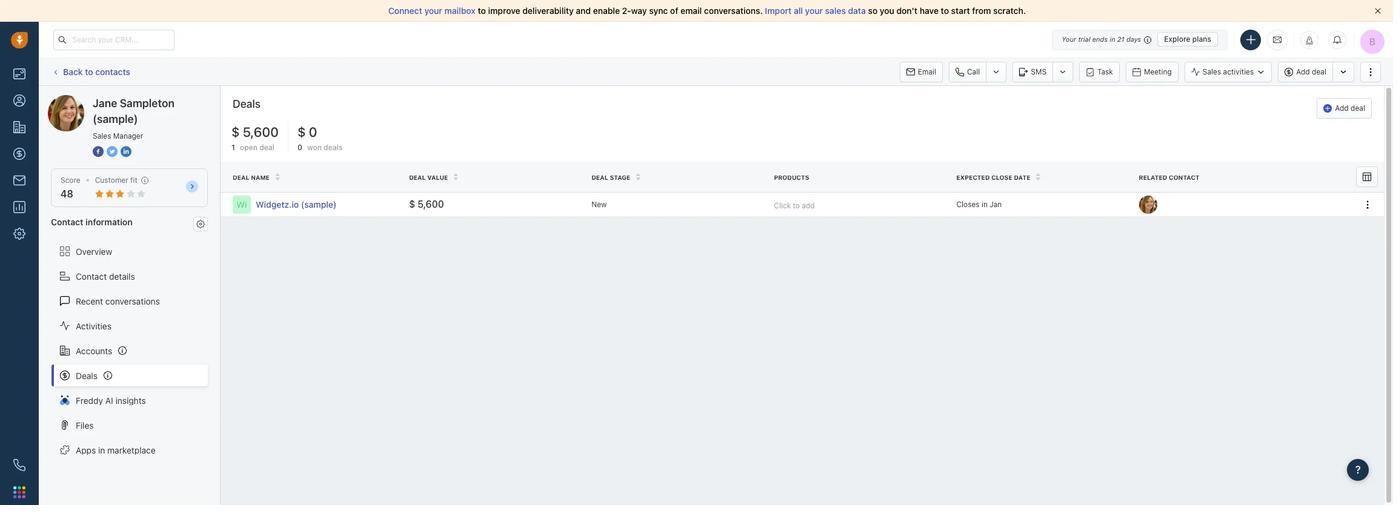 Task type: locate. For each thing, give the bounding box(es) containing it.
mailbox
[[445, 5, 476, 16]]

3 deal from the left
[[592, 174, 608, 181]]

sms button
[[1013, 62, 1053, 82]]

email button
[[900, 62, 943, 82]]

$ up the 1
[[232, 124, 240, 140]]

phone element
[[7, 453, 32, 478]]

contact for contact details
[[76, 271, 107, 282]]

sampleton down contacts on the left top of page
[[93, 95, 135, 105]]

deals
[[324, 143, 343, 152]]

jane for jane sampleton (sample) sales manager
[[93, 97, 117, 110]]

$ down deal value
[[409, 199, 415, 210]]

jane sampleton (sample) sales manager
[[93, 97, 175, 141]]

meeting button
[[1126, 62, 1179, 82]]

$ inside $ 5,600 1 open deal
[[232, 124, 240, 140]]

0 horizontal spatial deal
[[233, 174, 249, 181]]

jane down contacts on the left top of page
[[93, 97, 117, 110]]

1 vertical spatial sales
[[93, 132, 111, 141]]

1 vertical spatial 5,600
[[418, 199, 444, 210]]

0 vertical spatial sales
[[1203, 67, 1222, 76]]

add deal
[[1297, 67, 1327, 76], [1336, 104, 1366, 113]]

deals up $ 5,600 1 open deal at left
[[233, 98, 261, 110]]

deal left name
[[233, 174, 249, 181]]

1 horizontal spatial 5,600
[[418, 199, 444, 210]]

1 vertical spatial contact
[[76, 271, 107, 282]]

(sample) inside jane sampleton (sample) sales manager
[[93, 113, 138, 125]]

0 left won
[[298, 143, 302, 152]]

improve
[[488, 5, 521, 16]]

freshworks switcher image
[[13, 487, 25, 499]]

(sample) right widgetz.io
[[301, 199, 337, 210]]

0 vertical spatial deal
[[1313, 67, 1327, 76]]

1 horizontal spatial 0
[[309, 124, 317, 140]]

what's new image
[[1306, 36, 1314, 45]]

activities
[[76, 321, 112, 331]]

score
[[61, 176, 80, 185]]

0 vertical spatial in
[[1110, 35, 1116, 43]]

jane for jane sampleton (sample)
[[72, 95, 91, 105]]

deal
[[1313, 67, 1327, 76], [1351, 104, 1366, 113], [260, 143, 274, 152]]

0 horizontal spatial deal
[[260, 143, 274, 152]]

conversations.
[[704, 5, 763, 16]]

files
[[76, 420, 94, 431]]

2 vertical spatial deal
[[260, 143, 274, 152]]

1 vertical spatial in
[[982, 200, 988, 209]]

deal for deal stage
[[592, 174, 608, 181]]

(sample) up the manager
[[137, 95, 172, 105]]

0 vertical spatial add
[[1297, 67, 1311, 76]]

$ inside $ 0 0 won deals
[[298, 124, 306, 140]]

48
[[61, 189, 73, 200]]

1 horizontal spatial add
[[1336, 104, 1349, 113]]

5,600 for $ 5,600 1 open deal
[[243, 124, 279, 140]]

$
[[232, 124, 240, 140], [298, 124, 306, 140], [409, 199, 415, 210]]

linkedin circled image
[[121, 146, 132, 158]]

2 vertical spatial (sample)
[[301, 199, 337, 210]]

in left jan on the right top of page
[[982, 200, 988, 209]]

sales left the activities
[[1203, 67, 1222, 76]]

0 horizontal spatial deals
[[76, 371, 98, 381]]

in for closes in jan
[[982, 200, 988, 209]]

manager
[[113, 132, 143, 141]]

deliverability
[[523, 5, 574, 16]]

and
[[576, 5, 591, 16]]

name
[[251, 174, 270, 181]]

0 vertical spatial contact
[[51, 217, 83, 228]]

twitter circled image
[[107, 146, 118, 158]]

freddy
[[76, 396, 103, 406]]

5,600 inside $ 5,600 1 open deal
[[243, 124, 279, 140]]

plans
[[1193, 35, 1212, 44]]

1 horizontal spatial add deal
[[1336, 104, 1366, 113]]

of
[[671, 5, 679, 16]]

new
[[592, 200, 607, 209]]

call
[[968, 67, 981, 76]]

1 vertical spatial add deal button
[[1318, 98, 1373, 119]]

1 vertical spatial add deal
[[1336, 104, 1366, 113]]

value
[[428, 174, 448, 181]]

ends
[[1093, 35, 1108, 43]]

0 horizontal spatial sales
[[93, 132, 111, 141]]

you
[[880, 5, 895, 16]]

in
[[1110, 35, 1116, 43], [982, 200, 988, 209], [98, 445, 105, 456]]

2 vertical spatial in
[[98, 445, 105, 456]]

0
[[309, 124, 317, 140], [298, 143, 302, 152]]

0 horizontal spatial add
[[1297, 67, 1311, 76]]

overview
[[76, 246, 112, 257]]

contact details
[[76, 271, 135, 282]]

contact down 48 button
[[51, 217, 83, 228]]

explore
[[1165, 35, 1191, 44]]

sampleton up the manager
[[120, 97, 175, 110]]

0 up won
[[309, 124, 317, 140]]

0 vertical spatial 5,600
[[243, 124, 279, 140]]

deal for deal value
[[409, 174, 426, 181]]

0 horizontal spatial 0
[[298, 143, 302, 152]]

2 deal from the left
[[409, 174, 426, 181]]

enable
[[593, 5, 620, 16]]

deal left 'value'
[[409, 174, 426, 181]]

2 your from the left
[[805, 5, 823, 16]]

to
[[478, 5, 486, 16], [941, 5, 949, 16], [85, 67, 93, 77], [793, 201, 800, 210]]

1 horizontal spatial your
[[805, 5, 823, 16]]

0 horizontal spatial jane
[[72, 95, 91, 105]]

customer
[[95, 176, 128, 185]]

sales
[[826, 5, 846, 16]]

deal for deal name
[[233, 174, 249, 181]]

jane inside jane sampleton (sample) sales manager
[[93, 97, 117, 110]]

your right the all on the right top of page
[[805, 5, 823, 16]]

sampleton inside jane sampleton (sample) sales manager
[[120, 97, 175, 110]]

open
[[240, 143, 258, 152]]

import
[[765, 5, 792, 16]]

apps in marketplace
[[76, 445, 156, 456]]

1 horizontal spatial jane
[[93, 97, 117, 110]]

sampleton for jane sampleton (sample)
[[93, 95, 135, 105]]

in for apps in marketplace
[[98, 445, 105, 456]]

from
[[973, 5, 992, 16]]

(sample) down jane sampleton (sample) at the left top of the page
[[93, 113, 138, 125]]

1 horizontal spatial sales
[[1203, 67, 1222, 76]]

activities
[[1224, 67, 1255, 76]]

your trial ends in 21 days
[[1062, 35, 1142, 43]]

1 deal from the left
[[233, 174, 249, 181]]

deal inside $ 5,600 1 open deal
[[260, 143, 274, 152]]

0 vertical spatial add deal
[[1297, 67, 1327, 76]]

1 horizontal spatial in
[[982, 200, 988, 209]]

0 horizontal spatial your
[[425, 5, 443, 16]]

5,600 down deal value
[[418, 199, 444, 210]]

0 horizontal spatial $
[[232, 124, 240, 140]]

in right the apps
[[98, 445, 105, 456]]

back to contacts
[[63, 67, 130, 77]]

(sample) for jane sampleton (sample)
[[137, 95, 172, 105]]

1 vertical spatial (sample)
[[93, 113, 138, 125]]

task
[[1098, 67, 1114, 76]]

1 vertical spatial deal
[[1351, 104, 1366, 113]]

closes in jan
[[957, 200, 1002, 209]]

score 48
[[61, 176, 80, 200]]

ai
[[105, 396, 113, 406]]

1 horizontal spatial deal
[[409, 174, 426, 181]]

21
[[1118, 35, 1125, 43]]

sales
[[1203, 67, 1222, 76], [93, 132, 111, 141]]

sales inside jane sampleton (sample) sales manager
[[93, 132, 111, 141]]

stage
[[610, 174, 631, 181]]

in left 21
[[1110, 35, 1116, 43]]

details
[[109, 271, 135, 282]]

$ right $ 5,600 1 open deal at left
[[298, 124, 306, 140]]

jane down back
[[72, 95, 91, 105]]

have
[[920, 5, 939, 16]]

contact up recent
[[76, 271, 107, 282]]

all
[[794, 5, 803, 16]]

sampleton
[[93, 95, 135, 105], [120, 97, 175, 110]]

your
[[1062, 35, 1077, 43]]

0 vertical spatial 0
[[309, 124, 317, 140]]

way
[[631, 5, 647, 16]]

call link
[[949, 62, 987, 82]]

explore plans
[[1165, 35, 1212, 44]]

meeting
[[1145, 67, 1172, 76]]

1 vertical spatial 0
[[298, 143, 302, 152]]

deal
[[233, 174, 249, 181], [409, 174, 426, 181], [592, 174, 608, 181]]

1 horizontal spatial $
[[298, 124, 306, 140]]

sales activities button
[[1185, 62, 1279, 82], [1185, 62, 1273, 82]]

marketplace
[[107, 445, 156, 456]]

deal left stage at the top left of the page
[[592, 174, 608, 181]]

5,600 up open
[[243, 124, 279, 140]]

sales up the "facebook circled" image
[[93, 132, 111, 141]]

0 vertical spatial (sample)
[[137, 95, 172, 105]]

2 horizontal spatial deal
[[592, 174, 608, 181]]

recent
[[76, 296, 103, 307]]

2 horizontal spatial $
[[409, 199, 415, 210]]

0 horizontal spatial 5,600
[[243, 124, 279, 140]]

0 horizontal spatial in
[[98, 445, 105, 456]]

widgetz.io (sample) link
[[256, 199, 397, 211]]

contact
[[51, 217, 83, 228], [76, 271, 107, 282]]

your left "mailbox"
[[425, 5, 443, 16]]

call button
[[949, 62, 987, 82]]

deals up freddy
[[76, 371, 98, 381]]

0 vertical spatial deals
[[233, 98, 261, 110]]

2 horizontal spatial deal
[[1351, 104, 1366, 113]]



Task type: describe. For each thing, give the bounding box(es) containing it.
0 vertical spatial add deal button
[[1279, 62, 1333, 82]]

$ 5,600 1 open deal
[[232, 124, 279, 152]]

(sample) for jane sampleton (sample) sales manager
[[93, 113, 138, 125]]

connect your mailbox link
[[389, 5, 478, 16]]

Search your CRM... text field
[[53, 29, 175, 50]]

data
[[848, 5, 866, 16]]

to left 'add'
[[793, 201, 800, 210]]

close image
[[1376, 8, 1382, 14]]

sales activities
[[1203, 67, 1255, 76]]

products
[[774, 174, 810, 181]]

related
[[1140, 174, 1168, 181]]

click to add
[[774, 201, 815, 210]]

so
[[869, 5, 878, 16]]

back
[[63, 67, 83, 77]]

recent conversations
[[76, 296, 160, 307]]

expected close date
[[957, 174, 1031, 181]]

contact for contact information
[[51, 217, 83, 228]]

related contact
[[1140, 174, 1200, 181]]

start
[[952, 5, 971, 16]]

conversations
[[105, 296, 160, 307]]

$ for $ 5,600
[[232, 124, 240, 140]]

connect your mailbox to improve deliverability and enable 2-way sync of email conversations. import all your sales data so you don't have to start from scratch.
[[389, 5, 1026, 16]]

accounts
[[76, 346, 112, 356]]

closes
[[957, 200, 980, 209]]

widgetz.io
[[256, 199, 299, 210]]

deal value
[[409, 174, 448, 181]]

jane sampleton (sample)
[[72, 95, 172, 105]]

apps
[[76, 445, 96, 456]]

contacts
[[95, 67, 130, 77]]

48 button
[[61, 189, 73, 200]]

sync
[[649, 5, 668, 16]]

to right back
[[85, 67, 93, 77]]

send email image
[[1274, 34, 1282, 45]]

1 horizontal spatial deals
[[233, 98, 261, 110]]

customer fit
[[95, 176, 138, 185]]

import all your sales data link
[[765, 5, 869, 16]]

1 vertical spatial deals
[[76, 371, 98, 381]]

widgetz.io (sample)
[[256, 199, 337, 210]]

date
[[1015, 174, 1031, 181]]

task button
[[1080, 62, 1120, 82]]

days
[[1127, 35, 1142, 43]]

to right "mailbox"
[[478, 5, 486, 16]]

$ 0 0 won deals
[[298, 124, 343, 152]]

scratch.
[[994, 5, 1026, 16]]

1
[[232, 143, 235, 152]]

fit
[[130, 176, 138, 185]]

5,600 for $ 5,600
[[418, 199, 444, 210]]

facebook circled image
[[93, 146, 104, 158]]

sampleton for jane sampleton (sample) sales manager
[[120, 97, 175, 110]]

$ 5,600
[[409, 199, 444, 210]]

contact information
[[51, 217, 133, 228]]

contact
[[1170, 174, 1200, 181]]

0 horizontal spatial add deal
[[1297, 67, 1327, 76]]

$ for $ 0
[[298, 124, 306, 140]]

email
[[918, 67, 937, 76]]

don't
[[897, 5, 918, 16]]

deal name
[[233, 174, 270, 181]]

1 vertical spatial add
[[1336, 104, 1349, 113]]

jan
[[990, 200, 1002, 209]]

email
[[681, 5, 702, 16]]

phone image
[[13, 460, 25, 472]]

connect
[[389, 5, 422, 16]]

back to contacts link
[[51, 62, 131, 81]]

expected
[[957, 174, 990, 181]]

add
[[802, 201, 815, 210]]

2 horizontal spatial in
[[1110, 35, 1116, 43]]

2-
[[622, 5, 631, 16]]

freddy ai insights
[[76, 396, 146, 406]]

insights
[[115, 396, 146, 406]]

deal stage
[[592, 174, 631, 181]]

1 horizontal spatial deal
[[1313, 67, 1327, 76]]

wi
[[237, 199, 247, 210]]

mng settings image
[[196, 220, 205, 228]]

to left "start"
[[941, 5, 949, 16]]

won
[[307, 143, 322, 152]]

1 your from the left
[[425, 5, 443, 16]]

click
[[774, 201, 791, 210]]

sms
[[1031, 67, 1047, 76]]



Task type: vqa. For each thing, say whether or not it's contained in the screenshot.
Customer on the top
yes



